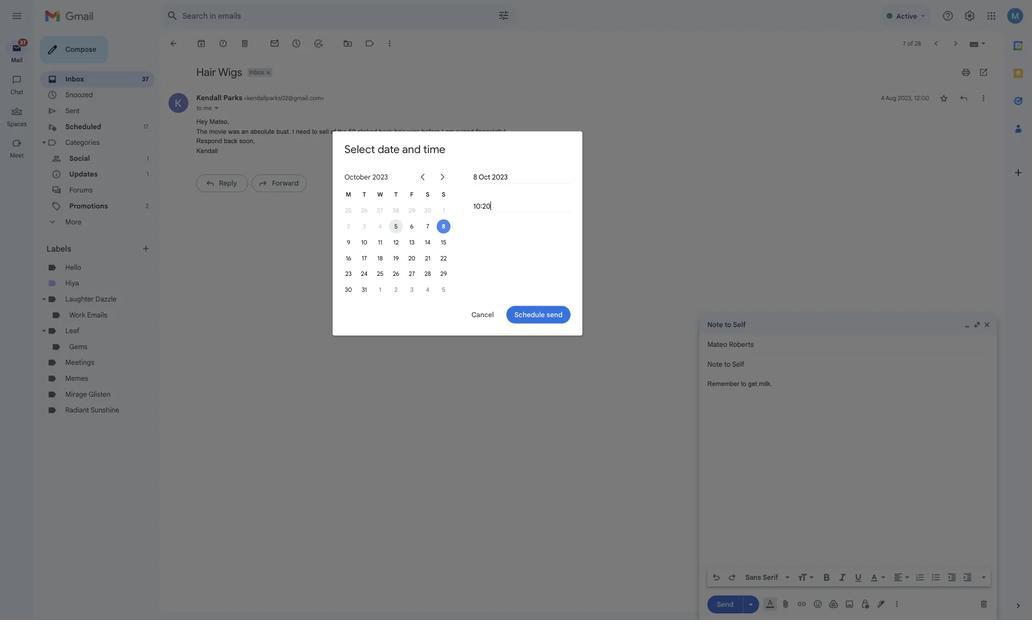 Task type: locate. For each thing, give the bounding box(es) containing it.
hey
[[218, 131, 231, 139]]

t column header up 26
[[396, 208, 414, 225]]

bust.
[[307, 142, 323, 150]]

column header up "29"
[[449, 208, 467, 225]]

1 t from the left
[[403, 212, 407, 221]]

dazzle
[[106, 328, 130, 337]]

1 vertical spatial 4
[[474, 318, 477, 326]]

1 horizontal spatial back
[[421, 142, 436, 150]]

2 1 from the top
[[163, 190, 165, 198]]

kendall parks cell
[[218, 104, 360, 114]]

absolute
[[278, 142, 305, 150]]

column header up 25 on the top left of page
[[379, 208, 396, 225]]

0 horizontal spatial 28
[[437, 230, 444, 238]]

2 t from the left
[[438, 212, 442, 221]]

1 horizontal spatial 5
[[491, 318, 495, 326]]

1 for social
[[163, 172, 165, 180]]

Time field
[[525, 223, 633, 235]]

updates
[[77, 189, 109, 199]]

0 horizontal spatial 5
[[438, 248, 442, 256]]

4
[[979, 105, 983, 113], [474, 318, 477, 326]]

1 horizontal spatial 28
[[1017, 44, 1024, 53]]

12 oct cell
[[431, 261, 449, 278]]

5 inside 5 oct cell
[[438, 248, 442, 256]]

1 horizontal spatial column header
[[449, 208, 467, 225]]

1 horizontal spatial t column header
[[431, 208, 449, 225]]

laughter dazzle
[[73, 328, 130, 337]]

meetings link
[[73, 398, 105, 408]]

inbox link
[[73, 83, 94, 93]]

s column header
[[467, 208, 484, 225], [484, 208, 502, 225]]

5 for 5 nov cell in the left of the page
[[491, 318, 495, 326]]

1 horizontal spatial i
[[491, 142, 493, 150]]

s column header down » button
[[484, 208, 502, 225]]

4 down 28 oct cell
[[474, 318, 477, 326]]

0 horizontal spatial s
[[474, 212, 478, 221]]

gems
[[77, 381, 97, 390]]

snoozed
[[73, 101, 103, 110]]

report spam image
[[242, 43, 253, 54]]

october 2023 row
[[379, 186, 502, 208]]

t column header
[[396, 208, 414, 225], [431, 208, 449, 225]]

grid containing t
[[379, 208, 502, 331]]

5 down 28 sept cell on the left top of page
[[438, 248, 442, 256]]

0 vertical spatial 28
[[1017, 44, 1024, 53]]

promotions
[[77, 224, 120, 234]]

0 horizontal spatial column header
[[379, 208, 396, 225]]

respond
[[218, 153, 247, 161]]

19 oct cell
[[431, 278, 449, 296]]

kendall parks < kendallparks02@gmail.com
[[218, 104, 357, 114]]

28 right "7"
[[1017, 44, 1024, 53]]

29
[[454, 230, 462, 238]]

s
[[474, 212, 478, 221], [491, 212, 495, 221]]

18
[[420, 283, 426, 291]]

1 horizontal spatial 4
[[979, 105, 983, 113]]

delete image
[[267, 43, 278, 54]]

0 horizontal spatial to
[[218, 116, 224, 124]]

0 horizontal spatial i
[[325, 142, 327, 150]]

laughter dazzle link
[[73, 328, 130, 337]]

w column header
[[414, 208, 431, 225]]

4 for 4 aug 2023, 12:00
[[979, 105, 983, 113]]

i right bust.
[[325, 142, 327, 150]]

1 1 from the top
[[163, 172, 165, 180]]

t column header right w
[[431, 208, 449, 225]]

4 for 4
[[474, 318, 477, 326]]

hair
[[218, 73, 240, 88]]

1 down the 17 at the left top of the page
[[163, 172, 165, 180]]

of
[[1009, 44, 1015, 53], [368, 142, 374, 150]]

2 s column header from the left
[[484, 208, 502, 225]]

select date and time heading
[[383, 158, 495, 173]]

12
[[437, 265, 443, 273]]

scheduled link
[[73, 136, 113, 146]]

time
[[470, 158, 495, 173]]

1 horizontal spatial t
[[438, 212, 442, 221]]

i
[[325, 142, 327, 150], [491, 142, 493, 150]]

back down 'was'
[[249, 153, 264, 161]]

chat heading
[[0, 98, 37, 107]]

1
[[163, 172, 165, 180], [163, 190, 165, 198]]

column header
[[379, 208, 396, 225], [449, 208, 467, 225]]

4 oct cell
[[414, 243, 431, 261]]

Date field
[[525, 191, 633, 203]]

1 vertical spatial 1
[[163, 190, 165, 198]]

12:00
[[1016, 105, 1033, 113]]

5 down 29 oct cell
[[491, 318, 495, 326]]

promotions link
[[77, 224, 120, 234]]

7 of 28
[[1004, 44, 1024, 53]]

1 vertical spatial of
[[368, 142, 374, 150]]

4 inside grid
[[474, 318, 477, 326]]

to left me
[[218, 116, 224, 124]]

1 horizontal spatial to
[[347, 142, 353, 150]]

5 inside 5 nov cell
[[491, 318, 495, 326]]

kendall
[[218, 104, 246, 114]]

t left w
[[403, 212, 407, 221]]

0 vertical spatial back
[[421, 142, 436, 150]]

28
[[1017, 44, 1024, 53], [437, 230, 444, 238]]

sent
[[73, 119, 89, 128]]

0 horizontal spatial t column header
[[396, 208, 414, 225]]

sent link
[[73, 119, 89, 128]]

0 vertical spatial 5
[[438, 248, 442, 256]]

to left sell
[[347, 142, 353, 150]]

s column header right 28 sept cell on the left top of page
[[467, 208, 484, 225]]

1 horizontal spatial s
[[491, 212, 495, 221]]

50
[[387, 142, 395, 150]]

am
[[495, 142, 505, 150]]

inbox
[[73, 83, 94, 93]]

gems link
[[77, 381, 97, 390]]

of right "7"
[[1009, 44, 1015, 53]]

1 horizontal spatial of
[[1009, 44, 1015, 53]]

grid
[[379, 208, 502, 331]]

select date and time dialog
[[370, 146, 647, 373]]

hiya link
[[73, 310, 88, 320]]

more button
[[44, 238, 172, 256]]

t right w
[[438, 212, 442, 221]]

laughter
[[73, 328, 104, 337]]

5 nov cell
[[484, 314, 502, 331]]

forums
[[77, 207, 103, 216]]

slicked
[[397, 142, 419, 150]]

mail, 37 unread messages image
[[18, 45, 31, 56]]

2023,
[[998, 105, 1015, 113]]

1 vertical spatial back
[[249, 153, 264, 161]]

17
[[160, 137, 165, 145]]

28 left "29"
[[437, 230, 444, 238]]

s for 2nd s column header from the right
[[474, 212, 478, 221]]

4 aug 2023, 12:00
[[979, 105, 1033, 113]]

of left the
[[368, 142, 374, 150]]

4 left aug
[[979, 105, 983, 113]]

1 up '2'
[[163, 190, 165, 198]]

i left "am"
[[491, 142, 493, 150]]

work emails
[[77, 346, 119, 355]]

scheduled
[[73, 136, 113, 146]]

t
[[403, 212, 407, 221], [438, 212, 442, 221]]

1 vertical spatial to
[[347, 142, 353, 150]]

0 horizontal spatial t
[[403, 212, 407, 221]]

29 oct cell
[[484, 296, 502, 314]]

7
[[1004, 44, 1007, 53]]

0 vertical spatial to
[[218, 116, 224, 124]]

1 vertical spatial 28
[[437, 230, 444, 238]]

chat
[[12, 98, 26, 106]]

5
[[438, 248, 442, 256], [491, 318, 495, 326]]

11 oct cell
[[414, 261, 431, 278]]

0 horizontal spatial of
[[368, 142, 374, 150]]

1 vertical spatial 5
[[491, 318, 495, 326]]

1 s from the left
[[474, 212, 478, 221]]

labels
[[52, 271, 79, 282]]

social link
[[77, 171, 100, 181]]

october 2023
[[383, 192, 431, 201]]

kendallparks02@gmail.com
[[274, 105, 357, 113]]

0 vertical spatial 1
[[163, 172, 165, 180]]

to
[[218, 116, 224, 124], [347, 142, 353, 150]]

0 vertical spatial 4
[[979, 105, 983, 113]]

2 t column header from the left
[[431, 208, 449, 225]]

1 column header from the left
[[379, 208, 396, 225]]

hello link
[[73, 293, 90, 302]]

to inside hey mateo, the movie was an absolute bust. i need to sell of the 50 slicked back hair wigs before i am ruined financially! respond back soon,
[[347, 142, 353, 150]]

compose
[[73, 50, 107, 60]]

10
[[402, 265, 408, 273]]

0 horizontal spatial 4
[[474, 318, 477, 326]]

2 s from the left
[[491, 212, 495, 221]]

mail
[[12, 63, 25, 71]]

back
[[421, 142, 436, 150], [249, 153, 264, 161]]

hair wigs
[[218, 73, 269, 88]]

0 horizontal spatial back
[[249, 153, 264, 161]]

1 i from the left
[[325, 142, 327, 150]]

back left hair
[[421, 142, 436, 150]]

4 nov cell
[[467, 314, 484, 331]]

date
[[420, 158, 444, 173]]

1 t column header from the left
[[396, 208, 414, 225]]

leaf
[[73, 363, 88, 373]]

27 sept cell
[[414, 225, 431, 243]]

heading
[[0, 169, 37, 177]]



Task type: vqa. For each thing, say whether or not it's contained in the screenshot.
second T from left
yes



Task type: describe. For each thing, give the bounding box(es) containing it.
19
[[437, 283, 443, 291]]

soon,
[[266, 153, 284, 161]]

18 oct cell
[[414, 278, 431, 296]]

updates link
[[77, 189, 109, 199]]

2 i from the left
[[491, 142, 493, 150]]

was
[[254, 142, 266, 150]]

spaces heading
[[0, 133, 37, 142]]

movie
[[233, 142, 252, 150]]

main menu image
[[12, 11, 25, 24]]

me
[[226, 116, 235, 124]]

an
[[268, 142, 276, 150]]

<
[[271, 105, 274, 113]]

archive image
[[218, 43, 229, 54]]

mail heading
[[0, 63, 37, 72]]

october
[[383, 192, 412, 201]]

5 oct cell
[[431, 243, 449, 261]]

2
[[162, 225, 165, 233]]

28 inside cell
[[437, 230, 444, 238]]

of inside hey mateo, the movie was an absolute bust. i need to sell of the 50 slicked back hair wigs before i am ruined financially! respond back soon,
[[368, 142, 374, 150]]

hello
[[73, 293, 90, 302]]

meetings
[[73, 398, 105, 408]]

0 vertical spatial of
[[1009, 44, 1015, 53]]

hey mateo, the movie was an absolute bust. i need to sell of the 50 slicked back hair wigs before i am ruined financially! respond back soon,
[[218, 131, 562, 161]]

grid inside the "select date and time" dialog
[[379, 208, 502, 331]]

s for 1st s column header from right
[[491, 212, 495, 221]]

sell
[[355, 142, 366, 150]]

2 column header from the left
[[449, 208, 467, 225]]

» button
[[487, 191, 498, 202]]

spaces
[[8, 133, 30, 142]]

37
[[158, 84, 165, 92]]

add to tasks image
[[348, 43, 359, 54]]

and
[[447, 158, 468, 173]]

back to inbox image
[[187, 43, 198, 54]]

snoozed link
[[73, 101, 103, 110]]

2023
[[414, 192, 431, 201]]

work emails link
[[77, 346, 119, 355]]

leaf link
[[73, 363, 88, 373]]

labels heading
[[52, 271, 157, 282]]

work
[[77, 346, 95, 355]]

1 s column header from the left
[[467, 208, 484, 225]]

categories
[[73, 154, 111, 163]]

the
[[218, 142, 231, 150]]

to me
[[218, 116, 235, 124]]

ruined
[[507, 142, 527, 150]]

5 for 5 oct cell
[[438, 248, 442, 256]]

26 sept cell
[[396, 225, 414, 243]]

select
[[383, 158, 417, 173]]

wigs
[[452, 142, 467, 150]]

select date and time
[[383, 158, 495, 173]]

28 oct cell
[[467, 296, 484, 314]]

9 oct cell
[[379, 261, 396, 278]]

forums link
[[77, 207, 103, 216]]

2 oct cell
[[379, 243, 396, 261]]

financially!
[[529, 142, 562, 150]]

aug
[[985, 105, 997, 113]]

26
[[401, 230, 409, 238]]

25
[[384, 230, 391, 238]]

parks
[[248, 104, 269, 114]]

mateo,
[[233, 131, 255, 139]]

25 sept cell
[[379, 225, 396, 243]]

before
[[469, 142, 489, 150]]

emails
[[97, 346, 119, 355]]

w
[[420, 212, 426, 221]]

wigs
[[243, 73, 269, 88]]

t for 2nd t 'column header' from the left
[[438, 212, 442, 221]]

28 sept cell
[[431, 225, 449, 243]]

compose button
[[44, 40, 120, 71]]

mail navigation
[[0, 35, 39, 620]]

social
[[77, 171, 100, 181]]

11
[[420, 265, 425, 273]]

1 for updates
[[163, 190, 165, 198]]

gmail image
[[50, 7, 110, 29]]

3 oct cell
[[396, 243, 414, 261]]

16 oct cell
[[379, 278, 396, 296]]

29 sept cell
[[449, 225, 467, 243]]

the
[[376, 142, 385, 150]]

4 aug 2023, 12:00 cell
[[979, 104, 1033, 115]]

17 oct cell
[[396, 278, 414, 296]]

need
[[329, 142, 345, 150]]

Search in emails search field
[[179, 4, 575, 31]]

more
[[73, 242, 91, 252]]

search in emails image
[[182, 8, 202, 28]]

t for second t 'column header' from right
[[403, 212, 407, 221]]

snooze image
[[324, 43, 335, 54]]

10 oct cell
[[396, 261, 414, 278]]

»
[[490, 192, 495, 201]]

hiya
[[73, 310, 88, 320]]



